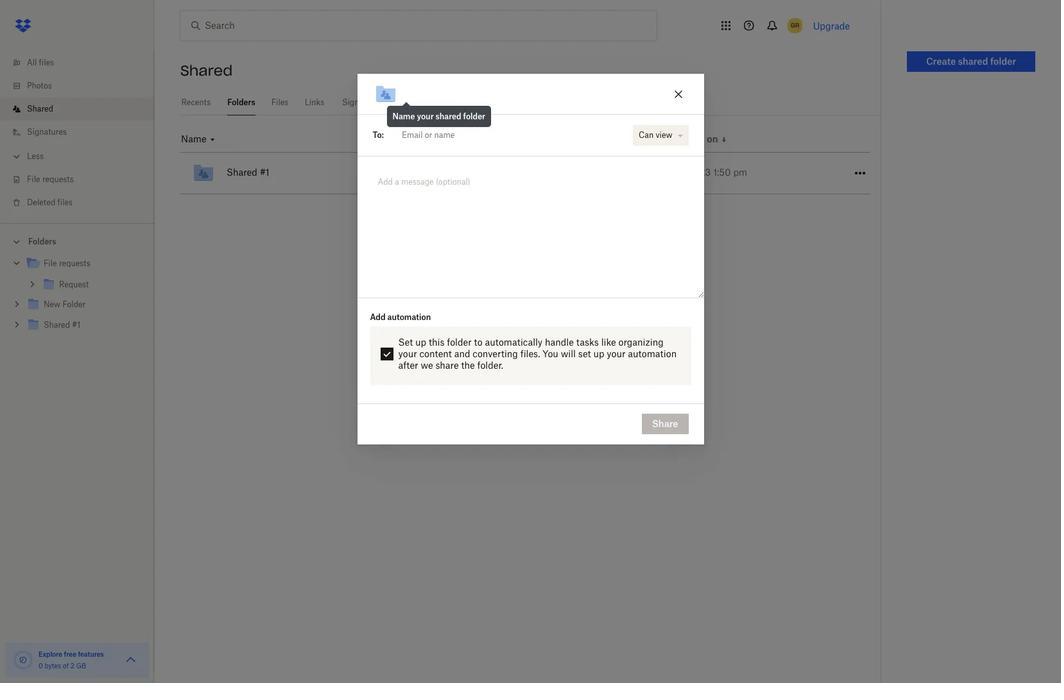 Task type: vqa. For each thing, say whether or not it's contained in the screenshot.
folder for Name your shared folder
yes



Task type: locate. For each thing, give the bounding box(es) containing it.
0 vertical spatial folder
[[991, 56, 1017, 67]]

your up after
[[399, 348, 417, 359]]

folder up "and"
[[447, 337, 472, 348]]

shared up recents "link"
[[180, 62, 233, 80]]

set up this folder to automatically handle tasks like organizing your content and converting files. you will set up your automation after we share the folder.
[[399, 337, 677, 371]]

signature
[[342, 98, 378, 107]]

0 vertical spatial folders
[[227, 98, 255, 107]]

2 vertical spatial folder
[[447, 337, 472, 348]]

2 vertical spatial shared
[[227, 167, 257, 178]]

signature requests link
[[340, 90, 414, 114]]

file requests up deleted files at the left top of the page
[[27, 175, 74, 184]]

upgrade link
[[814, 20, 850, 31]]

files right all
[[39, 58, 54, 67]]

0
[[462, 167, 468, 178], [39, 663, 43, 671]]

0 vertical spatial requests
[[380, 98, 412, 107]]

1 horizontal spatial shared
[[959, 56, 989, 67]]

1 vertical spatial file
[[44, 259, 57, 268]]

links
[[305, 98, 325, 107]]

after
[[399, 360, 418, 371]]

deleted files
[[27, 198, 73, 207]]

shared right name
[[436, 111, 462, 121]]

0 vertical spatial up
[[416, 337, 427, 348]]

2 vertical spatial requests
[[59, 259, 90, 268]]

1 horizontal spatial bytes
[[470, 167, 493, 178]]

requests
[[380, 98, 412, 107], [42, 175, 74, 184], [59, 259, 90, 268]]

0 horizontal spatial 0
[[39, 663, 43, 671]]

0 horizontal spatial folders
[[28, 237, 56, 247]]

1 vertical spatial 0
[[39, 663, 43, 671]]

0 horizontal spatial shared
[[436, 111, 462, 121]]

files
[[272, 98, 289, 107]]

12/1/2023
[[666, 167, 711, 178]]

0 vertical spatial file requests
[[27, 175, 74, 184]]

file requests link down folders button
[[26, 256, 144, 273]]

files right deleted
[[58, 198, 73, 207]]

folders link
[[227, 90, 256, 114]]

0 horizontal spatial file
[[27, 175, 40, 184]]

bytes
[[470, 167, 493, 178], [45, 663, 61, 671]]

explore
[[39, 651, 62, 659]]

1 vertical spatial requests
[[42, 175, 74, 184]]

file requests
[[27, 175, 74, 184], [44, 259, 90, 268]]

automation up set
[[388, 312, 431, 322]]

of
[[63, 663, 69, 671]]

1 horizontal spatial automation
[[628, 348, 677, 359]]

file
[[27, 175, 40, 184], [44, 259, 57, 268]]

1 horizontal spatial files
[[58, 198, 73, 207]]

can view button
[[633, 125, 689, 145]]

1 vertical spatial bytes
[[45, 663, 61, 671]]

signatures link
[[10, 121, 154, 144]]

set
[[579, 348, 591, 359]]

can
[[639, 130, 654, 140]]

0 vertical spatial shared
[[959, 56, 989, 67]]

automatically
[[485, 337, 543, 348]]

and
[[455, 348, 470, 359]]

automation down the organizing
[[628, 348, 677, 359]]

folder
[[991, 56, 1017, 67], [463, 111, 486, 121], [447, 337, 472, 348]]

shared
[[180, 62, 233, 80], [27, 104, 53, 114], [227, 167, 257, 178]]

the
[[461, 360, 475, 371]]

photos link
[[10, 75, 154, 98]]

recents link
[[180, 90, 212, 114]]

1 horizontal spatial up
[[594, 348, 605, 359]]

none field inside sharing modal "dialog"
[[384, 122, 630, 148]]

shared #1 link
[[191, 153, 495, 194]]

files inside 'link'
[[39, 58, 54, 67]]

0 horizontal spatial bytes
[[45, 663, 61, 671]]

bytes inside explore free features 0 bytes of 2 gb
[[45, 663, 61, 671]]

tab list
[[180, 90, 881, 116]]

share button
[[642, 414, 689, 435]]

shared
[[959, 56, 989, 67], [436, 111, 462, 121]]

1 vertical spatial shared
[[436, 111, 462, 121]]

1 vertical spatial files
[[58, 198, 73, 207]]

folder up contact name field
[[463, 111, 486, 121]]

files for all files
[[39, 58, 54, 67]]

shared list item
[[0, 98, 154, 121]]

requests down folders button
[[59, 259, 90, 268]]

0 down contact name field
[[462, 167, 468, 178]]

list
[[0, 44, 154, 224]]

1 vertical spatial shared
[[27, 104, 53, 114]]

tab list containing recents
[[180, 90, 881, 116]]

up
[[416, 337, 427, 348], [594, 348, 605, 359]]

1 vertical spatial folder
[[463, 111, 486, 121]]

folder inside set up this folder to automatically handle tasks like organizing your content and converting files. you will set up your automation after we share the folder.
[[447, 337, 472, 348]]

automation
[[388, 312, 431, 322], [628, 348, 677, 359]]

less image
[[10, 150, 23, 163]]

features
[[78, 651, 104, 659]]

file down less at the left
[[27, 175, 40, 184]]

file requests link
[[10, 168, 154, 191], [26, 256, 144, 273]]

0 vertical spatial automation
[[388, 312, 431, 322]]

folders left 'files'
[[227, 98, 255, 107]]

12/1/2023 1:50 pm
[[666, 167, 748, 178]]

photos
[[27, 81, 52, 91]]

0 down explore on the bottom left of page
[[39, 663, 43, 671]]

bytes down explore on the bottom left of page
[[45, 663, 61, 671]]

file requests link up deleted files at the left top of the page
[[10, 168, 154, 191]]

1 vertical spatial file requests
[[44, 259, 90, 268]]

0 horizontal spatial files
[[39, 58, 54, 67]]

to:
[[373, 130, 384, 140]]

None field
[[384, 122, 630, 148]]

requests up deleted files at the left top of the page
[[42, 175, 74, 184]]

1 horizontal spatial file
[[44, 259, 57, 268]]

1 horizontal spatial folders
[[227, 98, 255, 107]]

shared left #1
[[227, 167, 257, 178]]

quota usage element
[[13, 651, 33, 671]]

0 horizontal spatial up
[[416, 337, 427, 348]]

#1
[[260, 167, 270, 178]]

your down like
[[607, 348, 626, 359]]

view
[[656, 130, 673, 140]]

your
[[417, 111, 434, 121], [399, 348, 417, 359], [607, 348, 626, 359]]

file requests down folders button
[[44, 259, 90, 268]]

files
[[39, 58, 54, 67], [58, 198, 73, 207]]

1 vertical spatial file requests link
[[26, 256, 144, 273]]

1 horizontal spatial 0
[[462, 167, 468, 178]]

content
[[420, 348, 452, 359]]

requests up name
[[380, 98, 412, 107]]

your right name
[[417, 111, 434, 121]]

shared link
[[10, 98, 154, 121]]

we
[[421, 360, 433, 371]]

files link
[[271, 90, 289, 114]]

Add a message (optional) text field
[[373, 172, 689, 201]]

shared inside create shared folder button
[[959, 56, 989, 67]]

gb
[[76, 663, 86, 671]]

converting
[[473, 348, 518, 359]]

set
[[399, 337, 413, 348]]

all files
[[27, 58, 54, 67]]

1 vertical spatial automation
[[628, 348, 677, 359]]

less
[[27, 152, 44, 161]]

shared down photos
[[27, 104, 53, 114]]

bytes down contact name field
[[470, 167, 493, 178]]

0 vertical spatial files
[[39, 58, 54, 67]]

handle
[[545, 337, 574, 348]]

shared right the create
[[959, 56, 989, 67]]

1 vertical spatial folders
[[28, 237, 56, 247]]

requests inside file requests "group"
[[59, 259, 90, 268]]

name your shared folder
[[393, 111, 486, 121]]

file down folders button
[[44, 259, 57, 268]]

folders down deleted
[[28, 237, 56, 247]]

0 inside explore free features 0 bytes of 2 gb
[[39, 663, 43, 671]]

share
[[436, 360, 459, 371]]

folders
[[227, 98, 255, 107], [28, 237, 56, 247]]

signatures
[[27, 127, 67, 137]]

folder right the create
[[991, 56, 1017, 67]]

explore free features 0 bytes of 2 gb
[[39, 651, 104, 671]]

you
[[543, 348, 559, 359]]



Task type: describe. For each thing, give the bounding box(es) containing it.
signature requests
[[342, 98, 412, 107]]

folders button
[[0, 232, 154, 251]]

list containing all files
[[0, 44, 154, 224]]

this
[[429, 337, 445, 348]]

automation inside set up this folder to automatically handle tasks like organizing your content and converting files. you will set up your automation after we share the folder.
[[628, 348, 677, 359]]

0 vertical spatial file requests link
[[10, 168, 154, 191]]

free
[[64, 651, 76, 659]]

Contact name field
[[397, 125, 628, 145]]

organizing
[[619, 337, 664, 348]]

upgrade
[[814, 20, 850, 31]]

file requests inside "group"
[[44, 259, 90, 268]]

0 vertical spatial shared
[[180, 62, 233, 80]]

folders inside tab list
[[227, 98, 255, 107]]

can view
[[639, 130, 673, 140]]

0 horizontal spatial automation
[[388, 312, 431, 322]]

name
[[393, 111, 415, 121]]

files.
[[521, 348, 540, 359]]

shared #1 image
[[191, 161, 216, 186]]

folders inside button
[[28, 237, 56, 247]]

folder for name your shared folder
[[463, 111, 486, 121]]

create
[[927, 56, 956, 67]]

folder.
[[478, 360, 504, 371]]

2
[[70, 663, 74, 671]]

folder for set up this folder to automatically handle tasks like organizing your content and converting files. you will set up your automation after we share the folder.
[[447, 337, 472, 348]]

0 vertical spatial file
[[27, 175, 40, 184]]

all
[[27, 58, 37, 67]]

0 vertical spatial 0
[[462, 167, 468, 178]]

links link
[[304, 90, 325, 114]]

Name your shared folder text field
[[413, 87, 661, 101]]

shared inside "link"
[[27, 104, 53, 114]]

file inside "group"
[[44, 259, 57, 268]]

to
[[474, 337, 483, 348]]

shared #1
[[227, 167, 270, 178]]

requests inside list
[[42, 175, 74, 184]]

0 bytes
[[462, 167, 493, 178]]

like
[[602, 337, 616, 348]]

recents
[[181, 98, 211, 107]]

shared inside sharing modal "dialog"
[[436, 111, 462, 121]]

pm
[[734, 167, 748, 178]]

deleted files link
[[10, 191, 154, 215]]

files for deleted files
[[58, 198, 73, 207]]

tasks
[[577, 337, 599, 348]]

create shared folder
[[927, 56, 1017, 67]]

0 vertical spatial bytes
[[470, 167, 493, 178]]

share
[[653, 419, 679, 430]]

sharing modal dialog
[[357, 74, 704, 548]]

requests inside signature requests link
[[380, 98, 412, 107]]

1:50
[[714, 167, 731, 178]]

create shared folder button
[[907, 51, 1036, 72]]

add
[[370, 312, 386, 322]]

file requests link inside "group"
[[26, 256, 144, 273]]

deleted
[[27, 198, 55, 207]]

folder inside button
[[991, 56, 1017, 67]]

dropbox image
[[10, 13, 36, 39]]

all files link
[[10, 51, 154, 75]]

add automation
[[370, 312, 431, 322]]

file requests group
[[0, 251, 154, 346]]

1 vertical spatial up
[[594, 348, 605, 359]]

will
[[561, 348, 576, 359]]



